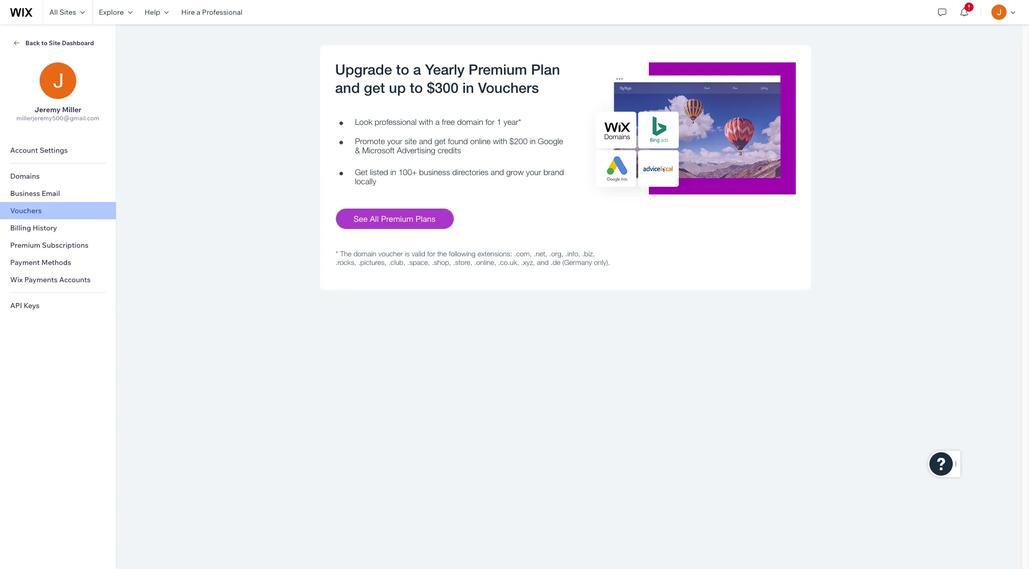 Task type: describe. For each thing, give the bounding box(es) containing it.
wix
[[10, 276, 23, 285]]

domains
[[10, 172, 40, 181]]

explore
[[99, 8, 124, 17]]

settings
[[40, 146, 68, 155]]

subscriptions
[[42, 241, 89, 250]]

business
[[10, 189, 40, 198]]

back to site dashboard
[[25, 39, 94, 47]]

accounts
[[59, 276, 91, 285]]

site
[[49, 39, 61, 47]]

wix payments accounts
[[10, 276, 91, 285]]

domains link
[[0, 168, 116, 185]]

payments
[[24, 276, 58, 285]]

professional
[[202, 8, 243, 17]]

all
[[49, 8, 58, 17]]

to
[[41, 39, 47, 47]]

payment
[[10, 258, 40, 267]]

sidebar element
[[0, 24, 116, 570]]

help
[[145, 8, 160, 17]]

premium subscriptions
[[10, 241, 89, 250]]

api
[[10, 302, 22, 311]]

business email link
[[0, 185, 116, 202]]

payment methods
[[10, 258, 71, 267]]

hire
[[181, 8, 195, 17]]

vouchers
[[10, 206, 42, 216]]

payment methods link
[[0, 254, 116, 272]]

jeremy
[[34, 105, 61, 114]]

hire a professional
[[181, 8, 243, 17]]

dashboard
[[62, 39, 94, 47]]



Task type: vqa. For each thing, say whether or not it's contained in the screenshot.
languages
no



Task type: locate. For each thing, give the bounding box(es) containing it.
premium subscriptions link
[[0, 237, 116, 254]]

vouchers link
[[0, 202, 116, 220]]

billing
[[10, 224, 31, 233]]

api keys link
[[0, 297, 116, 315]]

miller
[[62, 105, 81, 114]]

millerjeremy500@gmail.com
[[16, 114, 99, 122]]

billing history link
[[0, 220, 116, 237]]

premium
[[10, 241, 40, 250]]

billing history
[[10, 224, 57, 233]]

account settings link
[[0, 142, 116, 159]]

wix payments accounts link
[[0, 272, 116, 289]]

keys
[[24, 302, 40, 311]]

account
[[10, 146, 38, 155]]

back to site dashboard link
[[12, 38, 104, 47]]

jeremy miller millerjeremy500@gmail.com
[[16, 105, 99, 122]]

back
[[25, 39, 40, 47]]

hire a professional link
[[175, 0, 249, 24]]

a
[[197, 8, 200, 17]]

history
[[33, 224, 57, 233]]

help button
[[139, 0, 175, 24]]

account settings
[[10, 146, 68, 155]]

methods
[[41, 258, 71, 267]]

email
[[42, 189, 60, 198]]

all sites
[[49, 8, 76, 17]]

api keys
[[10, 302, 40, 311]]

business email
[[10, 189, 60, 198]]

sites
[[59, 8, 76, 17]]



